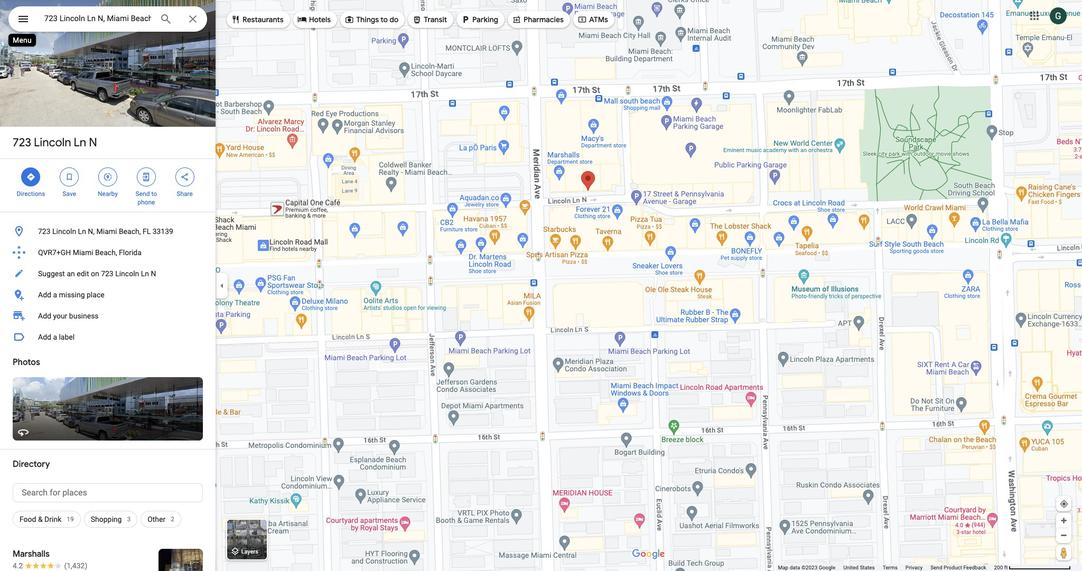 Task type: locate. For each thing, give the bounding box(es) containing it.
add a missing place button
[[0, 284, 216, 306]]

things
[[356, 15, 379, 24]]


[[142, 171, 151, 183]]

send up phone
[[136, 190, 150, 198]]

label
[[59, 333, 75, 342]]

none text field inside 723 lincoln ln n main content
[[13, 484, 203, 503]]

actions for 723 lincoln ln n region
[[0, 159, 216, 212]]

beach,
[[119, 227, 141, 236], [95, 249, 117, 257]]

3
[[127, 516, 131, 523]]

atms
[[590, 15, 609, 24]]

1 vertical spatial send
[[931, 565, 943, 571]]

 button
[[8, 6, 38, 34]]

723 for 723 lincoln ln n
[[13, 135, 31, 150]]

1 horizontal spatial beach,
[[119, 227, 141, 236]]

0 vertical spatial n
[[89, 135, 97, 150]]

florida
[[119, 249, 142, 257]]

723 for 723 lincoln ln n, miami beach, fl 33139
[[38, 227, 51, 236]]

0 vertical spatial a
[[53, 291, 57, 299]]

0 vertical spatial lincoln
[[34, 135, 71, 150]]

a left missing
[[53, 291, 57, 299]]

1 vertical spatial n
[[151, 270, 156, 278]]

ln left n,
[[78, 227, 86, 236]]

n down '33139'
[[151, 270, 156, 278]]

united states
[[844, 565, 876, 571]]

add a label button
[[0, 327, 216, 348]]

1 horizontal spatial send
[[931, 565, 943, 571]]

1 vertical spatial add
[[38, 312, 51, 320]]

a
[[53, 291, 57, 299], [53, 333, 57, 342]]

1 vertical spatial 723
[[38, 227, 51, 236]]

2 horizontal spatial 723
[[101, 270, 114, 278]]

zoom in image
[[1061, 517, 1069, 525]]

a left 'label'
[[53, 333, 57, 342]]

place
[[87, 291, 105, 299]]

beach, down 723 lincoln ln n, miami beach, fl 33139
[[95, 249, 117, 257]]

footer
[[779, 565, 995, 572]]

states
[[861, 565, 876, 571]]

1 vertical spatial beach,
[[95, 249, 117, 257]]

0 horizontal spatial miami
[[73, 249, 93, 257]]

None text field
[[13, 484, 203, 503]]

0 vertical spatial ln
[[74, 135, 86, 150]]

lincoln
[[34, 135, 71, 150], [52, 227, 76, 236], [115, 270, 139, 278]]

send for send product feedback
[[931, 565, 943, 571]]

save
[[63, 190, 76, 198]]

footer containing map data ©2023 google
[[779, 565, 995, 572]]

ln up 
[[74, 135, 86, 150]]

shopping
[[91, 516, 122, 524]]

add inside button
[[38, 291, 51, 299]]

a inside button
[[53, 291, 57, 299]]

suggest an edit on 723 lincoln ln n
[[38, 270, 156, 278]]

zoom out image
[[1061, 532, 1069, 540]]

2 vertical spatial add
[[38, 333, 51, 342]]

0 vertical spatial miami
[[97, 227, 117, 236]]

723 lincoln ln n
[[13, 135, 97, 150]]

add your business link
[[0, 306, 216, 327]]

parking
[[473, 15, 499, 24]]

to left do
[[381, 15, 388, 24]]

200 ft
[[995, 565, 1009, 571]]

1 horizontal spatial to
[[381, 15, 388, 24]]

send left product
[[931, 565, 943, 571]]

2
[[171, 516, 174, 523]]

723 right on
[[101, 270, 114, 278]]

google account: greg robinson  
(robinsongreg175@gmail.com) image
[[1051, 7, 1068, 24]]

directions
[[17, 190, 45, 198]]

n up actions for 723 lincoln ln n region
[[89, 135, 97, 150]]

33139
[[153, 227, 173, 236]]

beach, inside qvr7+gh miami beach, florida 'button'
[[95, 249, 117, 257]]

0 horizontal spatial n
[[89, 135, 97, 150]]

1 horizontal spatial 723
[[38, 227, 51, 236]]

 transit
[[413, 14, 447, 25]]

1 a from the top
[[53, 291, 57, 299]]


[[180, 171, 190, 183]]

1 horizontal spatial n
[[151, 270, 156, 278]]

0 vertical spatial send
[[136, 190, 150, 198]]

privacy
[[906, 565, 923, 571]]

4.2
[[13, 562, 23, 571]]

723 up qvr7+gh
[[38, 227, 51, 236]]

0 horizontal spatial 723
[[13, 135, 31, 150]]

4.2 stars 1,432 reviews image
[[13, 561, 87, 572]]

collapse side panel image
[[216, 280, 228, 292]]

ln down the "florida"
[[141, 270, 149, 278]]

suggest an edit on 723 lincoln ln n button
[[0, 263, 216, 284]]

to inside the  things to do
[[381, 15, 388, 24]]

0 vertical spatial to
[[381, 15, 388, 24]]

miami up edit
[[73, 249, 93, 257]]

send
[[136, 190, 150, 198], [931, 565, 943, 571]]

to inside send to phone
[[151, 190, 157, 198]]

add your business
[[38, 312, 99, 320]]

add a label
[[38, 333, 75, 342]]

1 vertical spatial to
[[151, 190, 157, 198]]

add
[[38, 291, 51, 299], [38, 312, 51, 320], [38, 333, 51, 342]]

723 lincoln ln n main content
[[0, 0, 216, 572]]


[[103, 171, 113, 183]]

2 add from the top
[[38, 312, 51, 320]]

0 vertical spatial add
[[38, 291, 51, 299]]

 pharmacies
[[512, 14, 564, 25]]

miami right n,
[[97, 227, 117, 236]]

lincoln up qvr7+gh
[[52, 227, 76, 236]]

None field
[[42, 12, 151, 25]]

business
[[69, 312, 99, 320]]

beach, inside 723 lincoln ln n, miami beach, fl 33139 button
[[119, 227, 141, 236]]

1 vertical spatial lincoln
[[52, 227, 76, 236]]

lincoln up 
[[34, 135, 71, 150]]

1 vertical spatial a
[[53, 333, 57, 342]]

lincoln down the "florida"
[[115, 270, 139, 278]]

1 vertical spatial miami
[[73, 249, 93, 257]]

 search field
[[8, 6, 207, 34]]

to up phone
[[151, 190, 157, 198]]

0 horizontal spatial beach,
[[95, 249, 117, 257]]

0 vertical spatial 723
[[13, 135, 31, 150]]

send inside button
[[931, 565, 943, 571]]

fl
[[143, 227, 151, 236]]

723 lincoln ln n, miami beach, fl 33139
[[38, 227, 173, 236]]

0 vertical spatial beach,
[[119, 227, 141, 236]]

send inside send to phone
[[136, 190, 150, 198]]

2 vertical spatial lincoln
[[115, 270, 139, 278]]

add down suggest
[[38, 291, 51, 299]]

1 horizontal spatial miami
[[97, 227, 117, 236]]

 things to do
[[345, 14, 399, 25]]

beach, left the fl
[[119, 227, 141, 236]]

1 vertical spatial ln
[[78, 227, 86, 236]]

 atms
[[578, 14, 609, 25]]

directory
[[13, 460, 50, 470]]

723 up 
[[13, 135, 31, 150]]

a inside button
[[53, 333, 57, 342]]

lincoln for n,
[[52, 227, 76, 236]]

n
[[89, 135, 97, 150], [151, 270, 156, 278]]

photos
[[13, 357, 40, 368]]

footer inside google maps element
[[779, 565, 995, 572]]

share
[[177, 190, 193, 198]]

miami
[[97, 227, 117, 236], [73, 249, 93, 257]]

to
[[381, 15, 388, 24], [151, 190, 157, 198]]

3 add from the top
[[38, 333, 51, 342]]

1 add from the top
[[38, 291, 51, 299]]

terms button
[[883, 565, 898, 572]]

google
[[819, 565, 836, 571]]

2 a from the top
[[53, 333, 57, 342]]

add left 'label'
[[38, 333, 51, 342]]

do
[[390, 15, 399, 24]]

0 horizontal spatial to
[[151, 190, 157, 198]]

add inside button
[[38, 333, 51, 342]]

0 horizontal spatial send
[[136, 190, 150, 198]]

©2023
[[802, 565, 818, 571]]

add left your
[[38, 312, 51, 320]]


[[231, 14, 241, 25]]

product
[[944, 565, 963, 571]]

723
[[13, 135, 31, 150], [38, 227, 51, 236], [101, 270, 114, 278]]

none field inside 723 lincoln ln n, miami beach, fl 33139 field
[[42, 12, 151, 25]]



Task type: vqa. For each thing, say whether or not it's contained in the screenshot.


Task type: describe. For each thing, give the bounding box(es) containing it.
(1,432)
[[64, 562, 87, 571]]

edit
[[77, 270, 89, 278]]

 parking
[[461, 14, 499, 25]]

food
[[20, 516, 36, 524]]

map data ©2023 google
[[779, 565, 836, 571]]

pharmacies
[[524, 15, 564, 24]]

2 vertical spatial ln
[[141, 270, 149, 278]]

 restaurants
[[231, 14, 284, 25]]


[[578, 14, 587, 25]]

723 lincoln ln n, miami beach, fl 33139 button
[[0, 221, 216, 242]]

miami inside 'button'
[[73, 249, 93, 257]]

n inside button
[[151, 270, 156, 278]]


[[298, 14, 307, 25]]

send product feedback button
[[931, 565, 987, 572]]

data
[[790, 565, 801, 571]]

200 ft button
[[995, 565, 1072, 571]]


[[345, 14, 354, 25]]

&
[[38, 516, 43, 524]]

ln for n
[[74, 135, 86, 150]]

qvr7+gh miami beach, florida button
[[0, 242, 216, 263]]

food & drink 19
[[20, 516, 74, 524]]

an
[[67, 270, 75, 278]]

restaurants
[[243, 15, 284, 24]]

add for add a missing place
[[38, 291, 51, 299]]

missing
[[59, 291, 85, 299]]

add a missing place
[[38, 291, 105, 299]]

layers
[[242, 549, 259, 556]]

send to phone
[[136, 190, 157, 206]]

suggest
[[38, 270, 65, 278]]

a for label
[[53, 333, 57, 342]]

other 2
[[148, 516, 174, 524]]

feedback
[[964, 565, 987, 571]]

miami inside button
[[97, 227, 117, 236]]

united
[[844, 565, 859, 571]]

200
[[995, 565, 1004, 571]]

a for missing
[[53, 291, 57, 299]]


[[413, 14, 422, 25]]


[[512, 14, 522, 25]]

qvr7+gh miami beach, florida
[[38, 249, 142, 257]]

terms
[[883, 565, 898, 571]]

show street view coverage image
[[1057, 545, 1072, 561]]

transit
[[424, 15, 447, 24]]

n,
[[88, 227, 95, 236]]

 723 Lincoln Ln N, Miami Beach, FL 33139 field
[[8, 6, 207, 32]]


[[26, 171, 36, 183]]

add for add your business
[[38, 312, 51, 320]]

qvr7+gh
[[38, 249, 71, 257]]

ln for n,
[[78, 227, 86, 236]]

nearby
[[98, 190, 118, 198]]

show your location image
[[1060, 500, 1070, 509]]


[[17, 12, 30, 26]]

other
[[148, 516, 166, 524]]

ft
[[1005, 565, 1009, 571]]

your
[[53, 312, 67, 320]]

google maps element
[[0, 0, 1083, 572]]

hotels
[[309, 15, 331, 24]]

lincoln for n
[[34, 135, 71, 150]]

marshalls
[[13, 549, 50, 560]]

shopping 3
[[91, 516, 131, 524]]

phone
[[138, 199, 155, 206]]

2 vertical spatial 723
[[101, 270, 114, 278]]

privacy button
[[906, 565, 923, 572]]


[[65, 171, 74, 183]]

drink
[[44, 516, 61, 524]]

map
[[779, 565, 789, 571]]

united states button
[[844, 565, 876, 572]]

send for send to phone
[[136, 190, 150, 198]]

add for add a label
[[38, 333, 51, 342]]

on
[[91, 270, 99, 278]]


[[461, 14, 471, 25]]

 hotels
[[298, 14, 331, 25]]

19
[[67, 516, 74, 523]]

send product feedback
[[931, 565, 987, 571]]



